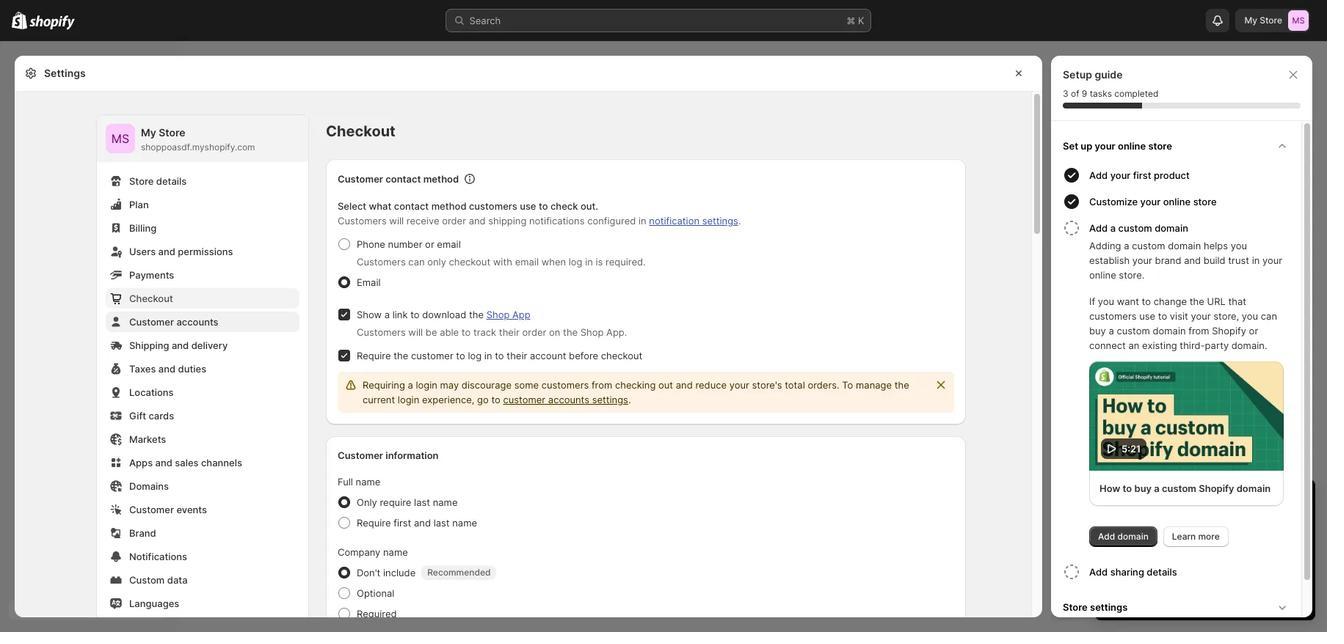 Task type: locate. For each thing, give the bounding box(es) containing it.
notification
[[649, 215, 700, 227]]

customers inside select what contact method customers use to check out. customers will receive order and shipping notifications configured in notification settings .
[[469, 200, 517, 212]]

store inside set up your online store button
[[1148, 140, 1172, 152]]

1 horizontal spatial order
[[522, 327, 546, 338]]

1 horizontal spatial customers
[[542, 380, 589, 391]]

setup guide dialog
[[1051, 56, 1313, 624]]

email up only
[[437, 239, 461, 250]]

customers for show a link to download the
[[357, 327, 406, 338]]

0 vertical spatial or
[[425, 239, 434, 250]]

order inside select what contact method customers use to check out. customers will receive order and shipping notifications configured in notification settings .
[[442, 215, 466, 227]]

payments link
[[106, 265, 300, 286]]

or up domain.
[[1249, 325, 1258, 337]]

only
[[357, 497, 377, 509]]

shopify left the trial
[[1199, 483, 1234, 495]]

a right the adding
[[1124, 240, 1129, 252]]

a left link in the left of the page
[[384, 309, 390, 321]]

their down shop app "link"
[[499, 327, 520, 338]]

1 require from the top
[[357, 350, 391, 362]]

in
[[639, 215, 646, 227], [1252, 255, 1260, 266], [585, 256, 593, 268], [484, 350, 492, 362], [1187, 493, 1199, 511]]

phone number or email
[[357, 239, 461, 250]]

your up get:
[[1203, 493, 1234, 511]]

0 horizontal spatial accounts
[[176, 316, 218, 328]]

customer for customer accounts
[[129, 316, 174, 328]]

online down establish
[[1089, 269, 1116, 281]]

1 vertical spatial log
[[468, 350, 482, 362]]

in down track
[[484, 350, 492, 362]]

2 require from the top
[[357, 518, 391, 529]]

languages
[[129, 598, 179, 610]]

customer down some
[[503, 394, 546, 406]]

add inside "add your first product" button
[[1089, 170, 1108, 181]]

and inside the requiring a login may discourage some customers from checking out and reduce your store's total orders.  to manage the current login experience, go to
[[676, 380, 693, 391]]

alert containing requiring a login may discourage some customers from checking out and reduce your store's total orders.  to manage the current login experience, go to
[[338, 372, 954, 413]]

1 horizontal spatial shop
[[581, 327, 604, 338]]

only
[[427, 256, 446, 268]]

1 vertical spatial accounts
[[548, 394, 590, 406]]

or up only
[[425, 239, 434, 250]]

1 vertical spatial order
[[522, 327, 546, 338]]

0 horizontal spatial or
[[425, 239, 434, 250]]

require
[[380, 497, 411, 509]]

store up add a custom domain button
[[1193, 196, 1217, 208]]

from left checking
[[592, 380, 612, 391]]

settings down checking
[[592, 394, 628, 406]]

requiring
[[363, 380, 405, 391]]

contact up receive
[[394, 200, 429, 212]]

require the customer to log in to their account before checkout
[[357, 350, 643, 362]]

0 vertical spatial my store image
[[1288, 10, 1309, 31]]

apps and sales channels
[[129, 457, 242, 469]]

my inside the my store shoppoasdf.myshopify.com
[[141, 126, 156, 139]]

your up features
[[1277, 549, 1297, 561]]

the left url at right
[[1190, 296, 1205, 308]]

my store
[[1245, 15, 1282, 26]]

taxes
[[129, 363, 156, 375]]

get:
[[1226, 520, 1244, 531]]

alert
[[338, 372, 954, 413]]

use up shipping
[[520, 200, 536, 212]]

1 horizontal spatial will
[[408, 327, 423, 338]]

and right out
[[676, 380, 693, 391]]

and inside to customize your online store and add bonus features
[[1177, 564, 1194, 576]]

require up requiring
[[357, 350, 391, 362]]

0 vertical spatial log
[[569, 256, 583, 268]]

to right want
[[1142, 296, 1151, 308]]

full name
[[338, 476, 381, 488]]

1 horizontal spatial can
[[1261, 311, 1277, 322]]

0 horizontal spatial customer
[[411, 350, 453, 362]]

and inside select what contact method customers use to check out. customers will receive order and shipping notifications configured in notification settings .
[[469, 215, 486, 227]]

1 vertical spatial details
[[1147, 567, 1177, 579]]

can up domain.
[[1261, 311, 1277, 322]]

1 vertical spatial settings
[[592, 394, 628, 406]]

last down only require last name
[[434, 518, 450, 529]]

the
[[1190, 296, 1205, 308], [469, 309, 484, 321], [563, 327, 578, 338], [394, 350, 408, 362], [895, 380, 909, 391]]

custom
[[1118, 222, 1152, 234], [1132, 240, 1165, 252], [1117, 325, 1150, 337], [1162, 483, 1197, 495]]

1 vertical spatial 3
[[1142, 534, 1148, 546]]

your right the up
[[1095, 140, 1116, 152]]

0 vertical spatial last
[[414, 497, 430, 509]]

change
[[1154, 296, 1187, 308]]

domains
[[129, 481, 169, 493]]

9
[[1082, 88, 1087, 99]]

0 horizontal spatial will
[[389, 215, 404, 227]]

switch
[[1110, 520, 1140, 531]]

learn more
[[1172, 532, 1220, 543]]

number
[[388, 239, 422, 250]]

0 vertical spatial shop
[[486, 309, 510, 321]]

your left store's
[[729, 380, 749, 391]]

store,
[[1214, 311, 1239, 322]]

up
[[1081, 140, 1093, 152]]

require
[[357, 350, 391, 362], [357, 518, 391, 529]]

1 horizontal spatial use
[[1139, 311, 1156, 322]]

ms button
[[106, 124, 135, 153]]

your up customize at the right of page
[[1110, 170, 1131, 181]]

total
[[785, 380, 805, 391]]

days
[[1123, 493, 1156, 511]]

add up the adding
[[1089, 222, 1108, 234]]

establish
[[1089, 255, 1130, 266]]

customer
[[338, 173, 383, 185], [129, 316, 174, 328], [338, 450, 383, 462], [129, 504, 174, 516]]

0 horizontal spatial checkout
[[449, 256, 491, 268]]

to right go
[[491, 394, 501, 406]]

3 inside the setup guide dialog
[[1063, 88, 1069, 99]]

online inside to customize your online store and add bonus features
[[1122, 564, 1149, 576]]

from inside if you want to change the url that customers use to visit your store, you can buy a custom domain from shopify or connect an existing third-party domain.
[[1189, 325, 1210, 337]]

my
[[1245, 15, 1258, 26], [141, 126, 156, 139]]

and down customer accounts
[[172, 340, 189, 352]]

details
[[156, 175, 187, 187], [1147, 567, 1177, 579]]

a inside adding a custom domain helps you establish your brand and build trust in your online store.
[[1124, 240, 1129, 252]]

in inside 2 days left in your trial dropdown button
[[1187, 493, 1199, 511]]

customer up select
[[338, 173, 383, 185]]

customer down domains
[[129, 504, 174, 516]]

contact up what
[[386, 173, 421, 185]]

0 vertical spatial first
[[1133, 170, 1152, 181]]

customers
[[338, 215, 387, 227], [357, 256, 406, 268], [357, 327, 406, 338]]

check
[[551, 200, 578, 212]]

data
[[167, 575, 188, 587]]

accounts down checkout link
[[176, 316, 218, 328]]

1 vertical spatial require
[[357, 518, 391, 529]]

1 vertical spatial my store image
[[106, 124, 135, 153]]

existing
[[1142, 340, 1177, 352]]

your inside if you want to change the url that customers use to visit your store, you can buy a custom domain from shopify or connect an existing third-party domain.
[[1191, 311, 1211, 322]]

1 vertical spatial from
[[592, 380, 612, 391]]

add right mark add sharing details as done image
[[1089, 567, 1108, 579]]

customer accounts settings link
[[503, 394, 628, 406]]

my store image right my store
[[1288, 10, 1309, 31]]

2 days left in your trial
[[1110, 493, 1264, 511]]

or inside settings dialog
[[425, 239, 434, 250]]

customers inside if you want to change the url that customers use to visit your store, you can buy a custom domain from shopify or connect an existing third-party domain.
[[1089, 311, 1137, 322]]

mark add sharing details as done image
[[1063, 564, 1081, 581]]

from inside the requiring a login may discourage some customers from checking out and reduce your store's total orders.  to manage the current login experience, go to
[[592, 380, 612, 391]]

first inside '2 days left in your trial' element
[[1122, 534, 1139, 546]]

0 vertical spatial customer
[[411, 350, 453, 362]]

able
[[440, 327, 459, 338]]

online down the $50 on the bottom right of the page
[[1122, 564, 1149, 576]]

name up only
[[356, 476, 381, 488]]

customer up shipping
[[129, 316, 174, 328]]

log down track
[[468, 350, 482, 362]]

add inside add domain link
[[1098, 532, 1115, 543]]

0 vertical spatial order
[[442, 215, 466, 227]]

1 vertical spatial last
[[434, 518, 450, 529]]

1 horizontal spatial checkout
[[326, 123, 396, 140]]

0 vertical spatial settings
[[702, 215, 738, 227]]

3 inside '2 days left in your trial' element
[[1142, 534, 1148, 546]]

1 vertical spatial use
[[1139, 311, 1156, 322]]

settings right notification
[[702, 215, 738, 227]]

1 vertical spatial contact
[[394, 200, 429, 212]]

domain down add a custom domain button
[[1168, 240, 1201, 252]]

set
[[1063, 140, 1078, 152]]

0 vertical spatial can
[[408, 256, 425, 268]]

details inside add sharing details button
[[1147, 567, 1177, 579]]

a up "connect"
[[1109, 325, 1114, 337]]

domain inside adding a custom domain helps you establish your brand and build trust in your online store.
[[1168, 240, 1201, 252]]

3 of 9 tasks completed
[[1063, 88, 1159, 99]]

1 vertical spatial my
[[141, 126, 156, 139]]

accounts inside shop settings menu element
[[176, 316, 218, 328]]

apps
[[129, 457, 153, 469]]

can inside settings dialog
[[408, 256, 425, 268]]

my store shoppoasdf.myshopify.com
[[141, 126, 255, 153]]

a
[[1110, 222, 1116, 234], [1124, 240, 1129, 252], [384, 309, 390, 321], [1109, 325, 1114, 337], [408, 380, 413, 391], [1154, 483, 1160, 495], [1155, 520, 1160, 531]]

0 horizontal spatial from
[[592, 380, 612, 391]]

0 vertical spatial will
[[389, 215, 404, 227]]

add a custom domain button
[[1089, 215, 1296, 239]]

to inside to customize your online store and add bonus features
[[1216, 549, 1225, 561]]

a inside if you want to change the url that customers use to visit your store, you can buy a custom domain from shopify or connect an existing third-party domain.
[[1109, 325, 1114, 337]]

1 horizontal spatial my
[[1245, 15, 1258, 26]]

select what contact method customers use to check out. customers will receive order and shipping notifications configured in notification settings .
[[338, 200, 741, 227]]

shipping and delivery link
[[106, 335, 300, 356]]

0 vertical spatial .
[[738, 215, 741, 227]]

contact inside select what contact method customers use to check out. customers will receive order and shipping notifications configured in notification settings .
[[394, 200, 429, 212]]

0 vertical spatial require
[[357, 350, 391, 362]]

1 horizontal spatial from
[[1189, 325, 1210, 337]]

the inside if you want to change the url that customers use to visit your store, you can buy a custom domain from shopify or connect an existing third-party domain.
[[1190, 296, 1205, 308]]

discourage
[[462, 380, 512, 391]]

2 vertical spatial settings
[[1090, 602, 1128, 614]]

the inside the requiring a login may discourage some customers from checking out and reduce your store's total orders.  to manage the current login experience, go to
[[895, 380, 909, 391]]

and down only require last name
[[414, 518, 431, 529]]

0 vertical spatial 3
[[1063, 88, 1069, 99]]

trust
[[1228, 255, 1249, 266]]

checkout up the customer contact method
[[326, 123, 396, 140]]

0 vertical spatial buy
[[1089, 325, 1106, 337]]

some
[[514, 380, 539, 391]]

in inside adding a custom domain helps you establish your brand and build trust in your online store.
[[1252, 255, 1260, 266]]

your down 'add your first product'
[[1141, 196, 1161, 208]]

0 horizontal spatial order
[[442, 215, 466, 227]]

customers can only checkout with email when log in is required.
[[357, 256, 646, 268]]

customers
[[469, 200, 517, 212], [1089, 311, 1137, 322], [542, 380, 589, 391]]

k
[[858, 15, 864, 26]]

alert inside settings dialog
[[338, 372, 954, 413]]

0 horizontal spatial details
[[156, 175, 187, 187]]

custom down add a custom domain
[[1132, 240, 1165, 252]]

1 horizontal spatial customer
[[503, 394, 546, 406]]

gift cards link
[[106, 406, 300, 427]]

your inside 2 days left in your trial dropdown button
[[1203, 493, 1234, 511]]

checkout down app.
[[601, 350, 643, 362]]

accounts down before
[[548, 394, 590, 406]]

permissions
[[178, 246, 233, 258]]

1 vertical spatial can
[[1261, 311, 1277, 322]]

more
[[1198, 532, 1220, 543]]

0 vertical spatial shopify
[[1212, 325, 1246, 337]]

customers up shipping
[[469, 200, 517, 212]]

store details link
[[106, 171, 300, 192]]

0 vertical spatial checkout
[[326, 123, 396, 140]]

name up recommended
[[452, 518, 477, 529]]

shop settings menu element
[[97, 115, 308, 633]]

your inside customize your online store button
[[1141, 196, 1161, 208]]

checkout inside shop settings menu element
[[129, 293, 173, 305]]

checkout link
[[106, 289, 300, 309]]

shipping
[[488, 215, 527, 227]]

markets
[[129, 434, 166, 446]]

1 horizontal spatial .
[[738, 215, 741, 227]]

0 horizontal spatial my
[[141, 126, 156, 139]]

cards
[[149, 410, 174, 422]]

first inside settings dialog
[[394, 518, 411, 529]]

order left on at bottom
[[522, 327, 546, 338]]

in right configured
[[639, 215, 646, 227]]

accounts for customer
[[176, 316, 218, 328]]

1 vertical spatial method
[[431, 200, 467, 212]]

their up some
[[507, 350, 527, 362]]

shopify
[[1212, 325, 1246, 337], [1199, 483, 1234, 495]]

buy inside if you want to change the url that customers use to visit your store, you can buy a custom domain from shopify or connect an existing third-party domain.
[[1089, 325, 1106, 337]]

may
[[440, 380, 459, 391]]

to right link in the left of the page
[[411, 309, 420, 321]]

0 vertical spatial my
[[1245, 15, 1258, 26]]

accounts
[[176, 316, 218, 328], [548, 394, 590, 406]]

domain inside button
[[1155, 222, 1189, 234]]

store down "$50 app store credit" link
[[1151, 564, 1174, 576]]

and right users
[[158, 246, 175, 258]]

email right with
[[515, 256, 539, 268]]

. down checking
[[628, 394, 631, 406]]

1 vertical spatial .
[[628, 394, 631, 406]]

1 horizontal spatial last
[[434, 518, 450, 529]]

my store image
[[1288, 10, 1309, 31], [106, 124, 135, 153]]

customers inside the requiring a login may discourage some customers from checking out and reduce your store's total orders.  to manage the current login experience, go to
[[542, 380, 589, 391]]

customers down phone
[[357, 256, 406, 268]]

when
[[542, 256, 566, 268]]

0 vertical spatial from
[[1189, 325, 1210, 337]]

shopify inside if you want to change the url that customers use to visit your store, you can buy a custom domain from shopify or connect an existing third-party domain.
[[1212, 325, 1246, 337]]

will down what
[[389, 215, 404, 227]]

configured
[[587, 215, 636, 227]]

0 vertical spatial customers
[[338, 215, 387, 227]]

1 vertical spatial email
[[515, 256, 539, 268]]

will inside select what contact method customers use to check out. customers will receive order and shipping notifications configured in notification settings .
[[389, 215, 404, 227]]

a up the adding
[[1110, 222, 1116, 234]]

how
[[1100, 483, 1120, 495]]

from up the 'third-'
[[1189, 325, 1210, 337]]

accounts for customer
[[548, 394, 590, 406]]

be
[[426, 327, 437, 338]]

0 horizontal spatial use
[[520, 200, 536, 212]]

adding a custom domain helps you establish your brand and build trust in your online store.
[[1089, 240, 1283, 281]]

1 horizontal spatial accounts
[[548, 394, 590, 406]]

and left shipping
[[469, 215, 486, 227]]

last
[[414, 497, 430, 509], [434, 518, 450, 529]]

a inside button
[[1110, 222, 1116, 234]]

to right switch
[[1143, 520, 1152, 531]]

details down "$50 app store credit" link
[[1147, 567, 1177, 579]]

1 vertical spatial customers
[[357, 256, 406, 268]]

guide
[[1095, 68, 1123, 81]]

your down url at right
[[1191, 311, 1211, 322]]

first up the $50 on the bottom right of the page
[[1122, 534, 1139, 546]]

0 vertical spatial you
[[1231, 240, 1247, 252]]

your inside to customize your online store and add bonus features
[[1277, 549, 1297, 561]]

0 vertical spatial use
[[520, 200, 536, 212]]

an
[[1129, 340, 1140, 352]]

last up require first and last name at the bottom left of the page
[[414, 497, 430, 509]]

0 vertical spatial accounts
[[176, 316, 218, 328]]

1 vertical spatial login
[[398, 394, 419, 406]]

method
[[423, 173, 459, 185], [431, 200, 467, 212]]

2 horizontal spatial settings
[[1090, 602, 1128, 614]]

customers down want
[[1089, 311, 1137, 322]]

2 vertical spatial customers
[[542, 380, 589, 391]]

shipping and delivery
[[129, 340, 228, 352]]

0 vertical spatial details
[[156, 175, 187, 187]]

the up requiring
[[394, 350, 408, 362]]

first up customize your online store
[[1133, 170, 1152, 181]]

notifications
[[129, 551, 187, 563]]

2 days left in your trial element
[[1095, 518, 1316, 621]]

add inside add a custom domain button
[[1089, 222, 1108, 234]]

1 vertical spatial or
[[1249, 325, 1258, 337]]

require for require first and last name
[[357, 518, 391, 529]]

customer accounts link
[[106, 312, 300, 333]]

select
[[338, 200, 366, 212]]

0 vertical spatial customers
[[469, 200, 517, 212]]

customers up customer accounts settings 'link'
[[542, 380, 589, 391]]

0 horizontal spatial .
[[628, 394, 631, 406]]

and left the add
[[1177, 564, 1194, 576]]

1 horizontal spatial or
[[1249, 325, 1258, 337]]

add up customize at the right of page
[[1089, 170, 1108, 181]]

you up "trust"
[[1231, 240, 1247, 252]]

in right "trust"
[[1252, 255, 1260, 266]]

a left paid
[[1155, 520, 1160, 531]]

buy left left
[[1135, 483, 1152, 495]]

0 horizontal spatial customers
[[469, 200, 517, 212]]

store inside store details link
[[129, 175, 154, 187]]

switch to a paid plan and get:
[[1110, 520, 1244, 531]]

online down product
[[1163, 196, 1191, 208]]

store inside customize your online store button
[[1193, 196, 1217, 208]]

credit
[[1188, 549, 1214, 561]]

shopify down store,
[[1212, 325, 1246, 337]]

to down $1/month
[[1216, 549, 1225, 561]]

add inside add sharing details button
[[1089, 567, 1108, 579]]

order right receive
[[442, 215, 466, 227]]

checkout down the payments
[[129, 293, 173, 305]]

first inside button
[[1133, 170, 1152, 181]]

customers down show
[[357, 327, 406, 338]]

to up notifications
[[539, 200, 548, 212]]

2 horizontal spatial customers
[[1089, 311, 1137, 322]]

log right when on the left top of page
[[569, 256, 583, 268]]

1 vertical spatial customers
[[1089, 311, 1137, 322]]

1 horizontal spatial checkout
[[601, 350, 643, 362]]

1 vertical spatial first
[[394, 518, 411, 529]]

setup guide
[[1063, 68, 1123, 81]]

a right requiring
[[408, 380, 413, 391]]

my for my store
[[1245, 15, 1258, 26]]

0 horizontal spatial my store image
[[106, 124, 135, 153]]

online up 'add your first product'
[[1118, 140, 1146, 152]]

use inside select what contact method customers use to check out. customers will receive order and shipping notifications configured in notification settings .
[[520, 200, 536, 212]]

to left visit
[[1158, 311, 1167, 322]]

1 horizontal spatial buy
[[1135, 483, 1152, 495]]

2 vertical spatial customers
[[357, 327, 406, 338]]

1 horizontal spatial 3
[[1142, 534, 1148, 546]]



Task type: vqa. For each thing, say whether or not it's contained in the screenshot.
Edit Your Online Store This Includes: Script Tags In Your Online Store And Theme.
no



Task type: describe. For each thing, give the bounding box(es) containing it.
in left the is
[[585, 256, 593, 268]]

locations link
[[106, 382, 300, 403]]

notifications
[[529, 215, 585, 227]]

add for add sharing details
[[1089, 567, 1108, 579]]

1 vertical spatial shopify
[[1199, 483, 1234, 495]]

you inside adding a custom domain helps you establish your brand and build trust in your online store.
[[1231, 240, 1247, 252]]

notifications link
[[106, 547, 300, 567]]

in inside select what contact method customers use to check out. customers will receive order and shipping notifications configured in notification settings .
[[639, 215, 646, 227]]

customers inside select what contact method customers use to check out. customers will receive order and shipping notifications configured in notification settings .
[[338, 215, 387, 227]]

how to buy a custom shopify domain
[[1100, 483, 1271, 495]]

customer events
[[129, 504, 207, 516]]

$1/month
[[1202, 534, 1245, 546]]

required
[[357, 609, 397, 620]]

billing link
[[106, 218, 300, 239]]

app.
[[606, 327, 627, 338]]

1 vertical spatial you
[[1098, 296, 1114, 308]]

with
[[493, 256, 512, 268]]

your up store.
[[1133, 255, 1152, 266]]

visit
[[1170, 311, 1188, 322]]

store inside to customize your online store and add bonus features
[[1151, 564, 1174, 576]]

product
[[1154, 170, 1190, 181]]

set up your online store
[[1063, 140, 1172, 152]]

store down months
[[1162, 549, 1185, 561]]

add domain
[[1098, 532, 1149, 543]]

plan
[[129, 199, 149, 211]]

or inside if you want to change the url that customers use to visit your store, you can buy a custom domain from shopify or connect an existing third-party domain.
[[1249, 325, 1258, 337]]

the up track
[[469, 309, 484, 321]]

completed
[[1115, 88, 1159, 99]]

and inside adding a custom domain helps you establish your brand and build trust in your online store.
[[1184, 255, 1201, 266]]

billing
[[129, 222, 157, 234]]

shopify image
[[12, 12, 27, 29]]

can inside if you want to change the url that customers use to visit your store, you can buy a custom domain from shopify or connect an existing third-party domain.
[[1261, 311, 1277, 322]]

add domain link
[[1089, 527, 1158, 548]]

url
[[1207, 296, 1226, 308]]

your inside "add your first product" button
[[1110, 170, 1131, 181]]

customer for customer events
[[129, 504, 174, 516]]

payments
[[129, 269, 174, 281]]

$50
[[1122, 549, 1140, 561]]

1 horizontal spatial email
[[515, 256, 539, 268]]

require for require the customer to log in to their account before checkout
[[357, 350, 391, 362]]

recommended
[[427, 567, 491, 578]]

require first and last name
[[357, 518, 477, 529]]

duties
[[178, 363, 206, 375]]

mark add a custom domain as done image
[[1063, 219, 1081, 237]]

full
[[338, 476, 353, 488]]

connect
[[1089, 340, 1126, 352]]

to
[[842, 380, 853, 391]]

0 horizontal spatial last
[[414, 497, 430, 509]]

reduce
[[696, 380, 727, 391]]

details inside store details link
[[156, 175, 187, 187]]

to right able
[[462, 327, 471, 338]]

1 vertical spatial checkout
[[601, 350, 643, 362]]

settings inside select what contact method customers use to check out. customers will receive order and shipping notifications configured in notification settings .
[[702, 215, 738, 227]]

to inside select what contact method customers use to check out. customers will receive order and shipping notifications configured in notification settings .
[[539, 200, 548, 212]]

and up more
[[1207, 520, 1224, 531]]

add for add your first product
[[1089, 170, 1108, 181]]

5:21
[[1122, 443, 1141, 455]]

users
[[129, 246, 156, 258]]

account
[[530, 350, 566, 362]]

store.
[[1119, 269, 1145, 281]]

0 vertical spatial email
[[437, 239, 461, 250]]

to down the customers will be able to track their order on the shop app.
[[495, 350, 504, 362]]

my for my store shoppoasdf.myshopify.com
[[141, 126, 156, 139]]

the right on at bottom
[[563, 327, 578, 338]]

domain inside if you want to change the url that customers use to visit your store, you can buy a custom domain from shopify or connect an existing third-party domain.
[[1153, 325, 1186, 337]]

2 vertical spatial you
[[1242, 311, 1258, 322]]

method inside select what contact method customers use to check out. customers will receive order and shipping notifications configured in notification settings .
[[431, 200, 467, 212]]

third-
[[1180, 340, 1205, 352]]

add a custom domain element
[[1060, 239, 1296, 548]]

and right taxes
[[158, 363, 176, 375]]

before
[[569, 350, 598, 362]]

adding
[[1089, 240, 1121, 252]]

add
[[1197, 564, 1214, 576]]

settings
[[44, 67, 86, 79]]

shipping
[[129, 340, 169, 352]]

include
[[383, 567, 416, 579]]

notification settings link
[[649, 215, 738, 227]]

your inside set up your online store button
[[1095, 140, 1116, 152]]

0 horizontal spatial shop
[[486, 309, 510, 321]]

1 horizontal spatial log
[[569, 256, 583, 268]]

1 vertical spatial customer
[[503, 394, 546, 406]]

customers for phone number or email
[[357, 256, 406, 268]]

plan
[[1185, 520, 1204, 531]]

trial
[[1238, 493, 1264, 511]]

my store image inside shop settings menu element
[[106, 124, 135, 153]]

. inside select what contact method customers use to check out. customers will receive order and shipping notifications configured in notification settings .
[[738, 215, 741, 227]]

company
[[338, 547, 381, 559]]

your inside the requiring a login may discourage some customers from checking out and reduce your store's total orders.  to manage the current login experience, go to
[[729, 380, 749, 391]]

add your first product
[[1089, 170, 1190, 181]]

add for add domain
[[1098, 532, 1115, 543]]

custom inside adding a custom domain helps you establish your brand and build trust in your online store.
[[1132, 240, 1165, 252]]

0 vertical spatial contact
[[386, 173, 421, 185]]

0 horizontal spatial settings
[[592, 394, 628, 406]]

download
[[422, 309, 466, 321]]

want
[[1117, 296, 1139, 308]]

$50 app store credit link
[[1122, 549, 1214, 561]]

to inside the requiring a login may discourage some customers from checking out and reduce your store's total orders.  to manage the current login experience, go to
[[491, 394, 501, 406]]

users and permissions link
[[106, 242, 300, 262]]

add for add a custom domain
[[1089, 222, 1108, 234]]

email
[[357, 277, 381, 289]]

is
[[596, 256, 603, 268]]

search
[[469, 15, 501, 26]]

left
[[1160, 493, 1183, 511]]

track
[[473, 327, 496, 338]]

show a link to download the shop app
[[357, 309, 531, 321]]

custom data
[[129, 575, 188, 587]]

out.
[[581, 200, 598, 212]]

store settings button
[[1057, 592, 1296, 624]]

store inside the my store shoppoasdf.myshopify.com
[[159, 126, 185, 139]]

name up require first and last name at the bottom left of the page
[[433, 497, 458, 509]]

customize your online store button
[[1089, 189, 1296, 215]]

plan link
[[106, 195, 300, 215]]

1 vertical spatial their
[[507, 350, 527, 362]]

store settings
[[1063, 602, 1128, 614]]

settings dialog
[[15, 56, 1042, 633]]

settings inside store settings button
[[1090, 602, 1128, 614]]

customer for customer information
[[338, 450, 383, 462]]

show
[[357, 309, 382, 321]]

a left left
[[1154, 483, 1160, 495]]

brand link
[[106, 523, 300, 544]]

1 vertical spatial shop
[[581, 327, 604, 338]]

0 horizontal spatial log
[[468, 350, 482, 362]]

domain up get:
[[1237, 483, 1271, 495]]

first 3 months for $1/month
[[1122, 534, 1245, 546]]

information
[[386, 450, 439, 462]]

custom data link
[[106, 570, 300, 591]]

add sharing details button
[[1089, 559, 1296, 586]]

set up your online store button
[[1057, 130, 1296, 162]]

custom inside if you want to change the url that customers use to visit your store, you can buy a custom domain from shopify or connect an existing third-party domain.
[[1117, 325, 1150, 337]]

store inside store settings button
[[1063, 602, 1088, 614]]

learn more link
[[1163, 527, 1229, 548]]

0 vertical spatial method
[[423, 173, 459, 185]]

taxes and duties
[[129, 363, 206, 375]]

online inside adding a custom domain helps you establish your brand and build trust in your online store.
[[1089, 269, 1116, 281]]

name up 'include'
[[383, 547, 408, 559]]

domain down switch
[[1118, 532, 1149, 543]]

1 vertical spatial buy
[[1135, 483, 1152, 495]]

custom inside button
[[1118, 222, 1152, 234]]

customer for customer contact method
[[338, 173, 383, 185]]

1 vertical spatial will
[[408, 327, 423, 338]]

users and permissions
[[129, 246, 233, 258]]

customize your online store
[[1089, 196, 1217, 208]]

0 vertical spatial their
[[499, 327, 520, 338]]

0 vertical spatial checkout
[[449, 256, 491, 268]]

0 vertical spatial login
[[416, 380, 437, 391]]

custom up switch to a paid plan and get:
[[1162, 483, 1197, 495]]

customers will be able to track their order on the shop app.
[[357, 327, 627, 338]]

company name
[[338, 547, 408, 559]]

to down able
[[456, 350, 465, 362]]

and right apps
[[155, 457, 172, 469]]

that
[[1228, 296, 1247, 308]]

add a custom domain
[[1089, 222, 1189, 234]]

a inside the requiring a login may discourage some customers from checking out and reduce your store's total orders.  to manage the current login experience, go to
[[408, 380, 413, 391]]

party
[[1205, 340, 1229, 352]]

to right how
[[1123, 483, 1132, 495]]

domain.
[[1232, 340, 1267, 352]]

brand
[[1155, 255, 1182, 266]]

store's
[[752, 380, 782, 391]]

shopify image
[[30, 15, 75, 30]]

use inside if you want to change the url that customers use to visit your store, you can buy a custom domain from shopify or connect an existing third-party domain.
[[1139, 311, 1156, 322]]

sharing
[[1110, 567, 1144, 579]]

of
[[1071, 88, 1080, 99]]

your right "trust"
[[1263, 255, 1283, 266]]



